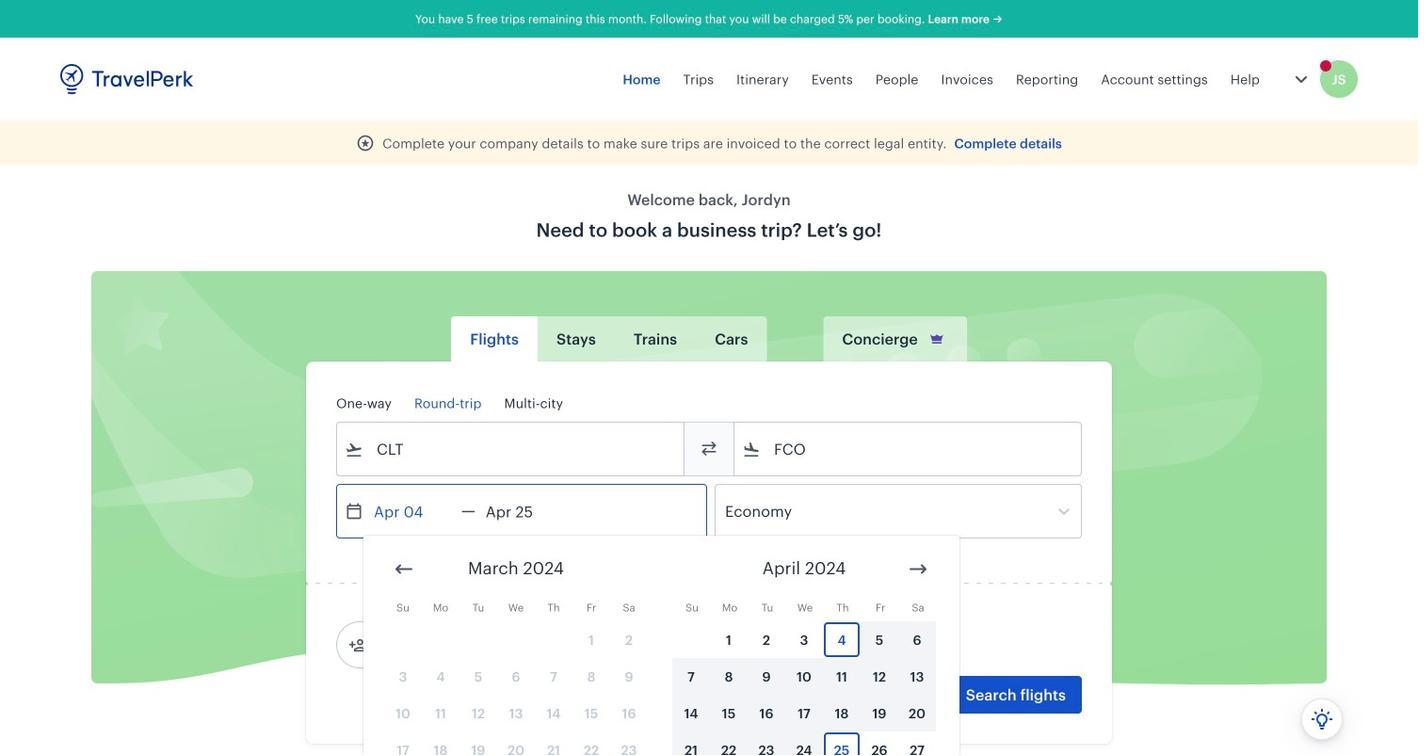Task type: locate. For each thing, give the bounding box(es) containing it.
From search field
[[364, 434, 660, 464]]

Return text field
[[476, 485, 574, 538]]

To search field
[[761, 434, 1057, 464]]

calendar application
[[364, 536, 1419, 756]]



Task type: describe. For each thing, give the bounding box(es) containing it.
move backward to switch to the previous month. image
[[393, 558, 416, 581]]

Depart text field
[[364, 485, 462, 538]]

move forward to switch to the next month. image
[[907, 558, 930, 581]]

Add first traveler search field
[[367, 630, 563, 660]]



Task type: vqa. For each thing, say whether or not it's contained in the screenshot.
Choose Thursday, May 23, 2024 as your check-in date. It's available. icon
no



